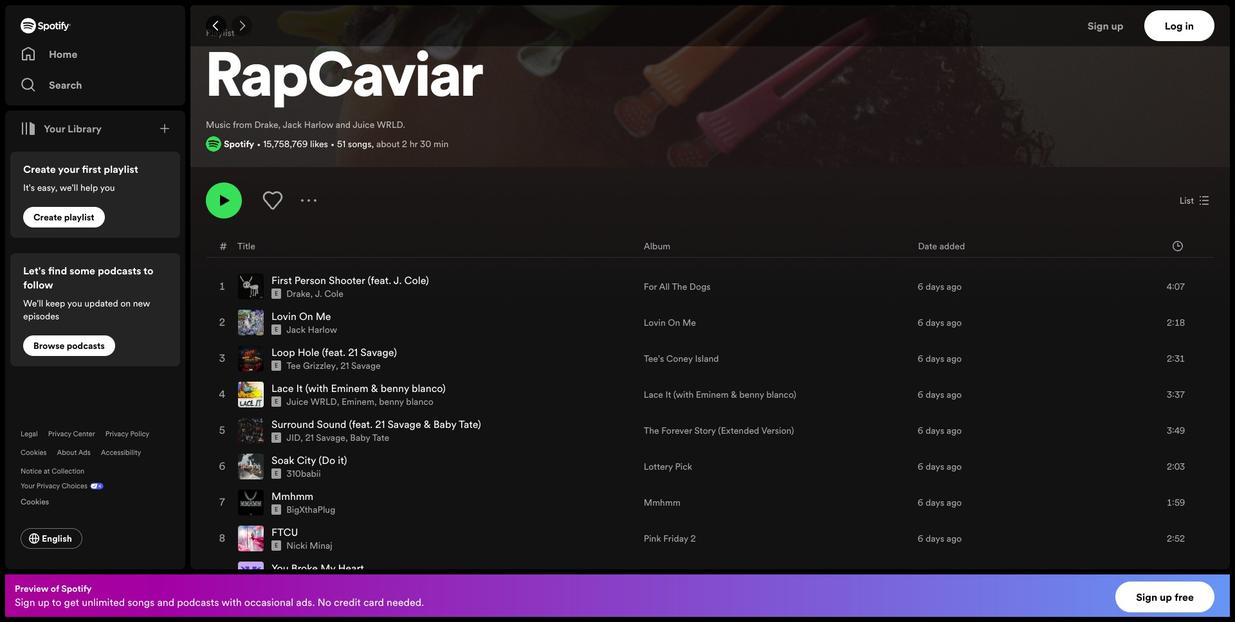 Task type: vqa. For each thing, say whether or not it's contained in the screenshot.
Surround Sound (feat. 21 Savage & Baby Tate)'s 6
yes



Task type: locate. For each thing, give the bounding box(es) containing it.
lace it (with eminem & benny blanco) link
[[271, 382, 446, 396], [644, 389, 796, 402]]

21 down juice wrld , eminem , benny blanco
[[375, 418, 385, 432]]

days for mmhmm
[[926, 497, 944, 510]]

0 horizontal spatial baby
[[350, 432, 370, 445]]

6 e from the top
[[275, 470, 278, 478]]

lovin on me cell
[[238, 306, 634, 340]]

7 e from the top
[[275, 506, 278, 514]]

0 horizontal spatial your
[[21, 482, 35, 491]]

5 e from the top
[[275, 434, 278, 442]]

privacy for privacy center
[[48, 430, 71, 439]]

(feat. inside first person shooter (feat. j. cole) e
[[368, 274, 391, 288]]

days
[[926, 281, 944, 293], [926, 317, 944, 330], [926, 353, 944, 366], [926, 389, 944, 402], [926, 425, 944, 438], [926, 461, 944, 474], [926, 497, 944, 510], [926, 533, 944, 546], [926, 569, 944, 582]]

0 vertical spatial your
[[44, 122, 65, 136]]

4 ago from the top
[[947, 389, 962, 402]]

1 for from the top
[[644, 281, 657, 293]]

4 e from the top
[[275, 398, 278, 406]]

your privacy choices button
[[21, 482, 88, 491]]

juice left wrld.
[[353, 118, 375, 131]]

8 6 from the top
[[918, 533, 923, 546]]

21 left savage)
[[348, 346, 358, 360]]

0 horizontal spatial savage
[[316, 432, 345, 445]]

podcasts inside the let's find some podcasts to follow we'll keep you updated on new episodes
[[98, 264, 141, 278]]

explicit element inside ftcu cell
[[271, 541, 281, 551]]

you for some
[[67, 297, 82, 310]]

added
[[940, 240, 965, 253]]

0 horizontal spatial &
[[371, 382, 378, 396]]

e inside lovin on me e
[[275, 326, 278, 334]]

baby left tate at the left of the page
[[350, 432, 370, 445]]

on
[[120, 297, 131, 310]]

and right unlimited
[[157, 596, 174, 610]]

2 right friday
[[691, 533, 696, 546]]

2 horizontal spatial sign
[[1136, 591, 1157, 605]]

1 vertical spatial jack
[[286, 324, 306, 337]]

to left the get
[[52, 596, 61, 610]]

6 for lace it (with eminem & benny blanco)
[[918, 389, 923, 402]]

0 vertical spatial podcasts
[[98, 264, 141, 278]]

center
[[73, 430, 95, 439]]

0 horizontal spatial sign
[[15, 596, 35, 610]]

it inside lace it (with eminem & benny blanco) e
[[296, 382, 303, 396]]

songs right unlimited
[[128, 596, 155, 610]]

8 explicit element from the top
[[271, 541, 281, 551]]

0 horizontal spatial lovin
[[271, 310, 297, 324]]

(extended
[[718, 425, 759, 438]]

3 explicit element from the top
[[271, 361, 281, 371]]

me for lovin on me
[[683, 317, 696, 330]]

1 horizontal spatial on
[[668, 317, 680, 330]]

podcasts
[[98, 264, 141, 278], [67, 340, 105, 353], [177, 596, 219, 610]]

eminem up surround sound (feat. 21 savage & baby tate) 'link'
[[342, 396, 374, 409]]

playlist inside create your first playlist it's easy, we'll help you
[[104, 162, 138, 176]]

me up tee's coney island link
[[683, 317, 696, 330]]

0 vertical spatial to
[[144, 264, 153, 278]]

0 horizontal spatial songs
[[128, 596, 155, 610]]

0 vertical spatial 2
[[402, 138, 407, 151]]

e inside loop hole (feat. 21 savage) e
[[275, 362, 278, 370]]

explicit element for mmhmm
[[271, 505, 281, 515]]

(feat. for savage
[[349, 418, 373, 432]]

you
[[100, 181, 115, 194], [67, 297, 82, 310]]

1 horizontal spatial lovin
[[644, 317, 666, 330]]

0 horizontal spatial on
[[299, 310, 313, 324]]

privacy up accessibility
[[105, 430, 129, 439]]

1 vertical spatial and
[[157, 596, 174, 610]]

baby tate link
[[350, 432, 389, 445]]

1 horizontal spatial songs
[[348, 138, 372, 151]]

1 6 from the top
[[918, 281, 923, 293]]

# row
[[207, 235, 1214, 258]]

get
[[64, 596, 79, 610]]

playlist down help
[[64, 211, 94, 224]]

up inside sign up button
[[1111, 19, 1124, 33]]

1 horizontal spatial lace
[[644, 389, 663, 402]]

explicit element up surround
[[271, 397, 281, 407]]

you inside create your first playlist it's easy, we'll help you
[[100, 181, 115, 194]]

lace for lace it (with eminem & benny blanco) e
[[271, 382, 294, 396]]

the for for all the dogs
[[672, 281, 687, 293]]

6 for first person shooter (feat. j. cole)
[[918, 281, 923, 293]]

(feat. inside loop hole (feat. 21 savage) e
[[322, 346, 346, 360]]

2 6 from the top
[[918, 317, 923, 330]]

1 e from the top
[[275, 290, 278, 298]]

home
[[49, 47, 77, 61]]

and
[[336, 118, 351, 131], [157, 596, 174, 610]]

1 vertical spatial (feat.
[[322, 346, 346, 360]]

spotify down from
[[224, 138, 254, 151]]

0 horizontal spatial and
[[157, 596, 174, 610]]

it down tee
[[296, 382, 303, 396]]

lovin down drake
[[271, 310, 297, 324]]

e up loop
[[275, 326, 278, 334]]

heart
[[338, 562, 364, 576]]

8 ago from the top
[[947, 533, 962, 546]]

1 days from the top
[[926, 281, 944, 293]]

edition
[[765, 569, 793, 582]]

ftcu
[[271, 526, 298, 540]]

0 vertical spatial the
[[672, 281, 687, 293]]

(with for lace it (with eminem & benny blanco)
[[673, 389, 694, 402]]

benny for lace it (with eminem & benny blanco) e
[[381, 382, 409, 396]]

7 explicit element from the top
[[271, 505, 281, 515]]

lovin for lovin on me
[[644, 317, 666, 330]]

(feat. right shooter
[[368, 274, 391, 288]]

mmhmm link down lottery
[[644, 497, 681, 510]]

privacy for privacy policy
[[105, 430, 129, 439]]

it for lace it (with eminem & benny blanco)
[[665, 389, 671, 402]]

5 6 days ago from the top
[[918, 425, 962, 438]]

for for for all the dogs
[[644, 281, 657, 293]]

explicit element for lovin on me
[[271, 325, 281, 335]]

the down friday
[[672, 569, 687, 582]]

hole
[[298, 346, 319, 360]]

1 vertical spatial to
[[52, 596, 61, 610]]

privacy policy
[[105, 430, 149, 439]]

duration image
[[1173, 241, 1183, 251]]

juice wrld link
[[286, 396, 337, 409]]

21 for grizzley
[[340, 360, 349, 373]]

list
[[1180, 194, 1194, 207]]

6 for soak city (do it)
[[918, 461, 923, 474]]

0 vertical spatial playlist
[[104, 162, 138, 176]]

eminem down tee grizzley , 21 savage
[[331, 382, 368, 396]]

21 savage link for hole
[[340, 360, 381, 373]]

1 all from the top
[[659, 281, 670, 293]]

explicit element inside soak city (do it) cell
[[271, 469, 281, 479]]

sign inside top bar and user menu element
[[1088, 19, 1109, 33]]

choices
[[62, 482, 88, 491]]

your down notice
[[21, 482, 35, 491]]

4 6 from the top
[[918, 389, 923, 402]]

explicit element inside mmhmm cell
[[271, 505, 281, 515]]

about
[[57, 448, 77, 458]]

surround
[[271, 418, 314, 432]]

0 vertical spatial 21 savage link
[[340, 360, 381, 373]]

your for your library
[[44, 122, 65, 136]]

0 vertical spatial (feat.
[[368, 274, 391, 288]]

create down easy,
[[33, 211, 62, 224]]

2 cookies from the top
[[21, 497, 49, 508]]

mmhmm inside mmhmm cell
[[271, 490, 313, 504]]

2 horizontal spatial &
[[731, 389, 737, 402]]

surround sound (feat. 21 savage & baby tate) cell
[[238, 414, 634, 449]]

e inside surround sound (feat. 21 savage & baby tate) e
[[275, 434, 278, 442]]

up left the free
[[1160, 591, 1172, 605]]

1 vertical spatial create
[[33, 211, 62, 224]]

benny up (extended
[[739, 389, 764, 402]]

benny right eminem link
[[381, 382, 409, 396]]

sign up free
[[1136, 591, 1194, 605]]

go forward image
[[237, 21, 247, 31]]

1 cookies from the top
[[21, 448, 47, 458]]

5 days from the top
[[926, 425, 944, 438]]

savage up (do
[[316, 432, 345, 445]]

2 days from the top
[[926, 317, 944, 330]]

create inside create playlist button
[[33, 211, 62, 224]]

person
[[294, 274, 326, 288]]

0 vertical spatial you
[[100, 181, 115, 194]]

21 savage link for sound
[[305, 432, 345, 445]]

2 vertical spatial (feat.
[[349, 418, 373, 432]]

spotify right of
[[61, 583, 92, 596]]

0 horizontal spatial lovin on me link
[[271, 310, 331, 324]]

15,758,769 likes
[[263, 138, 328, 151]]

0 vertical spatial cookies link
[[21, 448, 47, 458]]

&
[[371, 382, 378, 396], [731, 389, 737, 402], [424, 418, 431, 432]]

explicit element for first person shooter (feat. j. cole)
[[271, 289, 281, 299]]

0 vertical spatial for
[[644, 281, 657, 293]]

lace down tee's
[[644, 389, 663, 402]]

0 vertical spatial all
[[659, 281, 670, 293]]

2 e from the top
[[275, 326, 278, 334]]

2 all from the top
[[659, 569, 670, 582]]

6 6 from the top
[[918, 461, 923, 474]]

main element
[[5, 5, 185, 570]]

0 horizontal spatial you
[[67, 297, 82, 310]]

dogs left scary
[[690, 569, 711, 582]]

21 savage link up lace it (with eminem & benny blanco) e
[[340, 360, 381, 373]]

for up lovin on me
[[644, 281, 657, 293]]

1 horizontal spatial sign
[[1088, 19, 1109, 33]]

about
[[376, 138, 400, 151]]

city
[[297, 454, 316, 468]]

6 days from the top
[[926, 461, 944, 474]]

it's
[[23, 181, 35, 194]]

List button
[[1174, 191, 1215, 211]]

2 6 days ago from the top
[[918, 317, 962, 330]]

baby inside surround sound (feat. 21 savage & baby tate) e
[[433, 418, 456, 432]]

0 horizontal spatial mmhmm
[[271, 490, 313, 504]]

1 cookies link from the top
[[21, 448, 47, 458]]

explicit element left jid
[[271, 433, 281, 443]]

and inside preview of spotify sign up to get unlimited songs and podcasts with occasional ads. no credit card needed.
[[157, 596, 174, 610]]

lovin on me link down for all the dogs
[[644, 317, 696, 330]]

lace it (with eminem & benny blanco) link down tee grizzley , 21 savage
[[271, 382, 446, 396]]

dogs for for all the dogs scary hours edition
[[690, 569, 711, 582]]

0 vertical spatial create
[[23, 162, 56, 176]]

privacy up about
[[48, 430, 71, 439]]

spotify inside preview of spotify sign up to get unlimited songs and podcasts with occasional ads. no credit card needed.
[[61, 583, 92, 596]]

harlow inside lovin on me cell
[[308, 324, 337, 337]]

(feat. right hole
[[322, 346, 346, 360]]

21 right jid
[[305, 432, 314, 445]]

sound
[[317, 418, 346, 432]]

2 vertical spatial podcasts
[[177, 596, 219, 610]]

6 for surround sound (feat. 21 savage & baby tate)
[[918, 425, 923, 438]]

eminem down island
[[696, 389, 729, 402]]

savage
[[351, 360, 381, 373], [388, 418, 421, 432], [316, 432, 345, 445]]

e left jid
[[275, 434, 278, 442]]

it up forever
[[665, 389, 671, 402]]

0 horizontal spatial lace
[[271, 382, 294, 396]]

jid
[[286, 432, 301, 445]]

51
[[337, 138, 346, 151]]

1:59
[[1167, 497, 1185, 510]]

days for surround sound (feat. 21 savage & baby tate)
[[926, 425, 944, 438]]

j. left cole)
[[394, 274, 402, 288]]

songs
[[348, 138, 372, 151], [128, 596, 155, 610]]

0 horizontal spatial up
[[38, 596, 50, 610]]

3 days from the top
[[926, 353, 944, 366]]

harlow up likes
[[304, 118, 333, 131]]

1 horizontal spatial you
[[100, 181, 115, 194]]

e down loop
[[275, 362, 278, 370]]

mmhmm down lottery
[[644, 497, 681, 510]]

1 vertical spatial songs
[[128, 596, 155, 610]]

2 for from the top
[[644, 569, 657, 582]]

4 6 days ago from the top
[[918, 389, 962, 402]]

3:49
[[1167, 425, 1185, 438]]

spotify
[[224, 138, 254, 151], [61, 583, 92, 596]]

harlow
[[304, 118, 333, 131], [308, 324, 337, 337]]

1 6 days ago from the top
[[918, 281, 962, 293]]

up left of
[[38, 596, 50, 610]]

6 days ago for lovin on me
[[918, 317, 962, 330]]

1 explicit element from the top
[[271, 289, 281, 299]]

0 horizontal spatial lace it (with eminem & benny blanco) link
[[271, 382, 446, 396]]

log
[[1165, 19, 1183, 33]]

days for soak city (do it)
[[926, 461, 944, 474]]

lottery
[[644, 461, 673, 474]]

explicit element for lace it (with eminem & benny blanco)
[[271, 397, 281, 407]]

sign for sign up
[[1088, 19, 1109, 33]]

j. inside first person shooter (feat. j. cole) e
[[394, 274, 402, 288]]

3 6 days ago from the top
[[918, 353, 962, 366]]

, inside first person shooter (feat. j. cole) cell
[[310, 288, 313, 301]]

jack up hole
[[286, 324, 306, 337]]

2 horizontal spatial up
[[1160, 591, 1172, 605]]

(feat. down juice wrld , eminem , benny blanco
[[349, 418, 373, 432]]

3 e from the top
[[275, 362, 278, 370]]

2 dogs from the top
[[690, 569, 711, 582]]

(with inside lace it (with eminem & benny blanco) e
[[305, 382, 328, 396]]

all for for all the dogs scary hours edition
[[659, 569, 670, 582]]

podcasts right browse
[[67, 340, 105, 353]]

ago
[[947, 281, 962, 293], [947, 317, 962, 330], [947, 353, 962, 366], [947, 389, 962, 402], [947, 425, 962, 438], [947, 461, 962, 474], [947, 497, 962, 510], [947, 533, 962, 546], [947, 569, 962, 582]]

up for sign up
[[1111, 19, 1124, 33]]

eminem
[[331, 382, 368, 396], [696, 389, 729, 402], [342, 396, 374, 409]]

card
[[363, 596, 384, 610]]

0 vertical spatial cookies
[[21, 448, 47, 458]]

1 vertical spatial juice
[[286, 396, 308, 409]]

mmhmm down 310babii
[[271, 490, 313, 504]]

on for lovin on me e
[[299, 310, 313, 324]]

1 vertical spatial 21 savage link
[[305, 432, 345, 445]]

1 horizontal spatial and
[[336, 118, 351, 131]]

0 horizontal spatial 2
[[402, 138, 407, 151]]

1 vertical spatial cookies link
[[21, 494, 59, 508]]

9 ago from the top
[[947, 569, 962, 582]]

21 inside surround sound (feat. 21 savage & baby tate) e
[[375, 418, 385, 432]]

blanco) down loop hole (feat. 21 savage) cell
[[412, 382, 446, 396]]

my
[[320, 562, 335, 576]]

7 6 from the top
[[918, 497, 923, 510]]

blanco) for lace it (with eminem & benny blanco)
[[766, 389, 796, 402]]

e inside lace it (with eminem & benny blanco) e
[[275, 398, 278, 406]]

6 ago from the top
[[947, 461, 962, 474]]

e inside soak city (do it) e
[[275, 470, 278, 478]]

5 ago from the top
[[947, 425, 962, 438]]

date
[[918, 240, 937, 253]]

0 horizontal spatial it
[[296, 382, 303, 396]]

1 horizontal spatial up
[[1111, 19, 1124, 33]]

7 ago from the top
[[947, 497, 962, 510]]

3 6 from the top
[[918, 353, 923, 366]]

harlow up loop hole (feat. 21 savage) link
[[308, 324, 337, 337]]

savage up lace it (with eminem & benny blanco) e
[[351, 360, 381, 373]]

2 cookies link from the top
[[21, 494, 59, 508]]

21 savage link
[[340, 360, 381, 373], [305, 432, 345, 445]]

4 days from the top
[[926, 389, 944, 402]]

& up (extended
[[731, 389, 737, 402]]

8 6 days ago from the top
[[918, 533, 962, 546]]

and up 51
[[336, 118, 351, 131]]

sign up
[[1088, 19, 1124, 33]]

for for for all the dogs scary hours edition
[[644, 569, 657, 582]]

9 days from the top
[[926, 569, 944, 582]]

0 horizontal spatial spotify
[[61, 583, 92, 596]]

0 horizontal spatial (with
[[305, 382, 328, 396]]

21 right the grizzley
[[340, 360, 349, 373]]

0 horizontal spatial mmhmm link
[[271, 490, 313, 504]]

(feat. inside surround sound (feat. 21 savage & baby tate) e
[[349, 418, 373, 432]]

blanco) inside lace it (with eminem & benny blanco) e
[[412, 382, 446, 396]]

me
[[316, 310, 331, 324], [683, 317, 696, 330]]

podcasts up on
[[98, 264, 141, 278]]

savage for (feat.
[[388, 418, 421, 432]]

(with down the grizzley
[[305, 382, 328, 396]]

on inside lovin on me e
[[299, 310, 313, 324]]

me inside lovin on me e
[[316, 310, 331, 324]]

0 vertical spatial jack
[[283, 118, 302, 131]]

blanco) up the 'version)'
[[766, 389, 796, 402]]

you
[[271, 562, 289, 576]]

we'll
[[60, 181, 78, 194]]

lace it (with eminem & benny blanco) e
[[271, 382, 446, 406]]

explicit element down "ftcu" link
[[271, 541, 281, 551]]

1 horizontal spatial baby
[[433, 418, 456, 432]]

cookies up notice
[[21, 448, 47, 458]]

6 explicit element from the top
[[271, 469, 281, 479]]

e up surround
[[275, 398, 278, 406]]

7 days from the top
[[926, 497, 944, 510]]

& inside lace it (with eminem & benny blanco) e
[[371, 382, 378, 396]]

1 horizontal spatial to
[[144, 264, 153, 278]]

1 horizontal spatial blanco)
[[766, 389, 796, 402]]

ago for surround sound (feat. 21 savage & baby tate)
[[947, 425, 962, 438]]

30
[[420, 138, 431, 151]]

21 inside loop hole (feat. 21 savage) e
[[348, 346, 358, 360]]

5 explicit element from the top
[[271, 433, 281, 443]]

rapcaviar grid
[[191, 234, 1229, 623]]

2 ago from the top
[[947, 317, 962, 330]]

free
[[1175, 591, 1194, 605]]

& left 'benny blanco' link
[[371, 382, 378, 396]]

dogs down "#" row
[[690, 281, 711, 293]]

sign inside preview of spotify sign up to get unlimited songs and podcasts with occasional ads. no credit card needed.
[[15, 596, 35, 610]]

lace it (with eminem & benny blanco) link up the forever story (extended version) link
[[644, 389, 796, 402]]

(with
[[305, 382, 328, 396], [673, 389, 694, 402]]

benny for juice wrld , eminem , benny blanco
[[379, 396, 404, 409]]

0 vertical spatial juice
[[353, 118, 375, 131]]

1 vertical spatial 2
[[691, 533, 696, 546]]

4:07 cell
[[1126, 270, 1203, 304]]

spotify image
[[206, 137, 221, 152]]

1 horizontal spatial savage
[[351, 360, 381, 373]]

wrld
[[311, 396, 337, 409]]

1 horizontal spatial playlist
[[104, 162, 138, 176]]

create for your
[[23, 162, 56, 176]]

8 e from the top
[[275, 542, 278, 550]]

lovin inside lovin on me e
[[271, 310, 297, 324]]

explicit element up ftcu
[[271, 505, 281, 515]]

e down soak at the left
[[275, 470, 278, 478]]

1 horizontal spatial (with
[[673, 389, 694, 402]]

title
[[237, 240, 255, 253]]

go back image
[[211, 21, 221, 31]]

jid , 21 savage , baby tate
[[286, 432, 389, 445]]

e down "ftcu" link
[[275, 542, 278, 550]]

on
[[299, 310, 313, 324], [668, 317, 680, 330]]

you right help
[[100, 181, 115, 194]]

6 6 days ago from the top
[[918, 461, 962, 474]]

savage inside surround sound (feat. 21 savage & baby tate) e
[[388, 418, 421, 432]]

mmhmm for mmhmm e
[[271, 490, 313, 504]]

juice wrld , eminem , benny blanco
[[286, 396, 434, 409]]

you right keep on the left top
[[67, 297, 82, 310]]

8 days from the top
[[926, 533, 944, 546]]

playlist right 'first'
[[104, 162, 138, 176]]

up left log
[[1111, 19, 1124, 33]]

accessibility
[[101, 448, 141, 458]]

1 horizontal spatial me
[[683, 317, 696, 330]]

lace it (with eminem & benny blanco)
[[644, 389, 796, 402]]

1 vertical spatial cookies
[[21, 497, 49, 508]]

with
[[221, 596, 242, 610]]

explicit element inside loop hole (feat. 21 savage) cell
[[271, 361, 281, 371]]

tee
[[286, 360, 301, 373]]

e down first
[[275, 290, 278, 298]]

3 ago from the top
[[947, 353, 962, 366]]

1 horizontal spatial 2
[[691, 533, 696, 546]]

you inside the let's find some podcasts to follow we'll keep you updated on new episodes
[[67, 297, 82, 310]]

2 vertical spatial the
[[672, 569, 687, 582]]

grizzley
[[303, 360, 336, 373]]

tee grizzley link
[[286, 360, 336, 373]]

explicit element inside first person shooter (feat. j. cole) cell
[[271, 289, 281, 299]]

5 6 from the top
[[918, 425, 923, 438]]

benny
[[381, 382, 409, 396], [739, 389, 764, 402], [379, 396, 404, 409]]

1 vertical spatial playlist
[[64, 211, 94, 224]]

6 days ago for loop hole (feat. 21 savage)
[[918, 353, 962, 366]]

juice up surround
[[286, 396, 308, 409]]

create inside create your first playlist it's easy, we'll help you
[[23, 162, 56, 176]]

0 vertical spatial and
[[336, 118, 351, 131]]

explicit element down soak at the left
[[271, 469, 281, 479]]

1 horizontal spatial your
[[44, 122, 65, 136]]

your for your privacy choices
[[21, 482, 35, 491]]

lovin on me link inside cell
[[271, 310, 331, 324]]

jack up 15,758,769 likes
[[283, 118, 302, 131]]

minaj
[[310, 540, 332, 553]]

explicit element
[[271, 289, 281, 299], [271, 325, 281, 335], [271, 361, 281, 371], [271, 397, 281, 407], [271, 433, 281, 443], [271, 469, 281, 479], [271, 505, 281, 515], [271, 541, 281, 551]]

0 horizontal spatial playlist
[[64, 211, 94, 224]]

benny up surround sound (feat. 21 savage & baby tate) 'link'
[[379, 396, 404, 409]]

0 vertical spatial spotify
[[224, 138, 254, 151]]

2 horizontal spatial savage
[[388, 418, 421, 432]]

pink
[[644, 533, 661, 546]]

1 vertical spatial for
[[644, 569, 657, 582]]

the for for all the dogs scary hours edition
[[672, 569, 687, 582]]

explicit element inside 'lace it (with eminem & benny blanco)' cell
[[271, 397, 281, 407]]

lace inside lace it (with eminem & benny blanco) e
[[271, 382, 294, 396]]

1 dogs from the top
[[690, 281, 711, 293]]

0 horizontal spatial to
[[52, 596, 61, 610]]

the left forever
[[644, 425, 659, 438]]

1 horizontal spatial j.
[[394, 274, 402, 288]]

1 horizontal spatial mmhmm
[[644, 497, 681, 510]]

0 horizontal spatial juice
[[286, 396, 308, 409]]

1 vertical spatial spotify
[[61, 583, 92, 596]]

lovin up tee's
[[644, 317, 666, 330]]

7 6 days ago from the top
[[918, 497, 962, 510]]

up inside sign up free button
[[1160, 591, 1172, 605]]

explicit element inside surround sound (feat. 21 savage & baby tate) cell
[[271, 433, 281, 443]]

1 ago from the top
[[947, 281, 962, 293]]

lace it (with eminem & benny blanco) cell
[[238, 378, 634, 412]]

1 vertical spatial dogs
[[690, 569, 711, 582]]

21 savage link up (do
[[305, 432, 345, 445]]

cookies link up notice
[[21, 448, 47, 458]]

4 explicit element from the top
[[271, 397, 281, 407]]

cell
[[217, 558, 228, 593]]

all up lovin on me
[[659, 281, 670, 293]]

benny inside lace it (with eminem & benny blanco) e
[[381, 382, 409, 396]]

your inside button
[[44, 122, 65, 136]]

(with down tee's coney island link
[[673, 389, 694, 402]]

songs right 51
[[348, 138, 372, 151]]

ago for loop hole (feat. 21 savage)
[[947, 353, 962, 366]]

9 6 from the top
[[918, 569, 923, 582]]

& down blanco
[[424, 418, 431, 432]]

your library
[[44, 122, 102, 136]]

lovin on me link down drake
[[271, 310, 331, 324]]

lace it (with eminem & benny blanco) link inside cell
[[271, 382, 446, 396]]

explicit element up loop
[[271, 325, 281, 335]]

0 vertical spatial dogs
[[690, 281, 711, 293]]

me down the j. cole link on the top left of the page
[[316, 310, 331, 324]]

1 vertical spatial harlow
[[308, 324, 337, 337]]

0 horizontal spatial blanco)
[[412, 382, 446, 396]]

1 horizontal spatial it
[[665, 389, 671, 402]]

on down for all the dogs
[[668, 317, 680, 330]]

create up easy,
[[23, 162, 56, 176]]

for down "pink"
[[644, 569, 657, 582]]

2 explicit element from the top
[[271, 325, 281, 335]]

1 vertical spatial your
[[21, 482, 35, 491]]

your left library
[[44, 122, 65, 136]]

lace down tee
[[271, 382, 294, 396]]

bigxthaplug link
[[286, 504, 335, 517]]

create
[[23, 162, 56, 176], [33, 211, 62, 224]]

1 vertical spatial you
[[67, 297, 82, 310]]

needed.
[[387, 596, 424, 610]]

you for first
[[100, 181, 115, 194]]

2
[[402, 138, 407, 151], [691, 533, 696, 546]]

on down drake
[[299, 310, 313, 324]]

the
[[672, 281, 687, 293], [644, 425, 659, 438], [672, 569, 687, 582]]

soak
[[271, 454, 294, 468]]

1 horizontal spatial &
[[424, 418, 431, 432]]

the up lovin on me
[[672, 281, 687, 293]]

baby left "tate)"
[[433, 418, 456, 432]]

eminem for juice wrld , eminem , benny blanco
[[342, 396, 374, 409]]

explicit element inside lovin on me cell
[[271, 325, 281, 335]]

wrld.
[[377, 118, 405, 131]]

1 vertical spatial the
[[644, 425, 659, 438]]

explicit element down loop
[[271, 361, 281, 371]]

0 horizontal spatial me
[[316, 310, 331, 324]]

all down pink friday 2
[[659, 569, 670, 582]]

eminem inside lace it (with eminem & benny blanco) e
[[331, 382, 368, 396]]

for all the dogs
[[644, 281, 711, 293]]

jack harlow link
[[286, 324, 337, 337]]

to up new
[[144, 264, 153, 278]]



Task type: describe. For each thing, give the bounding box(es) containing it.
0 vertical spatial harlow
[[304, 118, 333, 131]]

3:50
[[1167, 569, 1185, 582]]

browse
[[33, 340, 65, 353]]

log in
[[1165, 19, 1194, 33]]

accessibility link
[[101, 448, 141, 458]]

nicki minaj link
[[286, 540, 332, 553]]

jid link
[[286, 432, 301, 445]]

6 for ftcu
[[918, 533, 923, 546]]

up inside preview of spotify sign up to get unlimited songs and podcasts with occasional ads. no credit card needed.
[[38, 596, 50, 610]]

6 days ago for surround sound (feat. 21 savage & baby tate)
[[918, 425, 962, 438]]

6 days ago for lace it (with eminem & benny blanco)
[[918, 389, 962, 402]]

jack harlow
[[286, 324, 337, 337]]

explicit element for loop hole (feat. 21 savage)
[[271, 361, 281, 371]]

legal link
[[21, 430, 38, 439]]

eminem for lace it (with eminem & benny blanco)
[[696, 389, 729, 402]]

all for for all the dogs
[[659, 281, 670, 293]]

tate
[[372, 432, 389, 445]]

lottery pick link
[[644, 461, 692, 474]]

explicit element for soak city (do it)
[[271, 469, 281, 479]]

1 horizontal spatial juice
[[353, 118, 375, 131]]

explicit element for surround sound (feat. 21 savage & baby tate)
[[271, 433, 281, 443]]

we'll
[[23, 297, 43, 310]]

dogs for for all the dogs
[[690, 281, 711, 293]]

in
[[1185, 19, 1194, 33]]

e inside mmhmm e
[[275, 506, 278, 514]]

mmhmm e
[[271, 490, 313, 514]]

mmhmm cell
[[238, 486, 634, 521]]

search
[[49, 78, 82, 92]]

loop hole (feat. 21 savage) cell
[[238, 342, 634, 376]]

21 for hole
[[348, 346, 358, 360]]

ago for mmhmm
[[947, 497, 962, 510]]

1 horizontal spatial lovin on me link
[[644, 317, 696, 330]]

it for lace it (with eminem & benny blanco) e
[[296, 382, 303, 396]]

loop
[[271, 346, 295, 360]]

date added
[[918, 240, 965, 253]]

notice
[[21, 467, 42, 477]]

days for first person shooter (feat. j. cole)
[[926, 281, 944, 293]]

new
[[133, 297, 150, 310]]

english button
[[21, 529, 82, 549]]

credit
[[334, 596, 361, 610]]

likes
[[310, 138, 328, 151]]

ago for ftcu
[[947, 533, 962, 546]]

eminem link
[[342, 396, 374, 409]]

6 days ago for mmhmm
[[918, 497, 962, 510]]

benny for lace it (with eminem & benny blanco)
[[739, 389, 764, 402]]

browse podcasts link
[[23, 336, 115, 356]]

legal
[[21, 430, 38, 439]]

6 days ago for ftcu
[[918, 533, 962, 546]]

library
[[68, 122, 102, 136]]

sign for sign up free
[[1136, 591, 1157, 605]]

2 inside rapcaviar grid
[[691, 533, 696, 546]]

days for lovin on me
[[926, 317, 944, 330]]

ftcu e
[[271, 526, 298, 550]]

music
[[206, 118, 231, 131]]

privacy center
[[48, 430, 95, 439]]

find
[[48, 264, 67, 278]]

2:03
[[1167, 461, 1185, 474]]

from
[[233, 118, 252, 131]]

6 for loop hole (feat. 21 savage)
[[918, 353, 923, 366]]

(feat. for savage)
[[322, 346, 346, 360]]

notice at collection
[[21, 467, 84, 477]]

# column header
[[220, 235, 227, 257]]

benny blanco link
[[379, 396, 434, 409]]

bigxthaplug
[[286, 504, 335, 517]]

broke
[[291, 562, 318, 576]]

rapcaviar
[[206, 49, 483, 111]]

playlist inside button
[[64, 211, 94, 224]]

notice at collection link
[[21, 467, 84, 477]]

shooter
[[329, 274, 365, 288]]

0 vertical spatial songs
[[348, 138, 372, 151]]

first person shooter (feat. j. cole) cell
[[238, 270, 634, 304]]

hours
[[738, 569, 762, 582]]

duration element
[[1173, 241, 1183, 251]]

podcasts inside preview of spotify sign up to get unlimited songs and podcasts with occasional ads. no credit card needed.
[[177, 596, 219, 610]]

9 6 days ago from the top
[[918, 569, 962, 582]]

the forever story (extended version)
[[644, 425, 794, 438]]

collection
[[52, 467, 84, 477]]

cole)
[[404, 274, 429, 288]]

english
[[42, 533, 72, 546]]

your
[[58, 162, 79, 176]]

mmhmm link inside cell
[[271, 490, 313, 504]]

& inside surround sound (feat. 21 savage & baby tate) e
[[424, 418, 431, 432]]

scary
[[713, 569, 736, 582]]

browse podcasts
[[33, 340, 105, 353]]

explicit element for ftcu
[[271, 541, 281, 551]]

cole
[[324, 288, 344, 301]]

1 vertical spatial podcasts
[[67, 340, 105, 353]]

(with for lace it (with eminem & benny blanco) e
[[305, 382, 328, 396]]

1 horizontal spatial spotify
[[224, 138, 254, 151]]

days for loop hole (feat. 21 savage)
[[926, 353, 944, 366]]

policy
[[130, 430, 149, 439]]

2:31
[[1167, 353, 1185, 366]]

, inside loop hole (feat. 21 savage) cell
[[336, 360, 338, 373]]

your library button
[[15, 116, 107, 142]]

pink friday 2 link
[[644, 533, 696, 546]]

soak city (do it) cell
[[238, 450, 634, 485]]

j. cole link
[[315, 288, 344, 301]]

california consumer privacy act (ccpa) opt-out icon image
[[88, 482, 104, 494]]

jack inside lovin on me cell
[[286, 324, 306, 337]]

first
[[82, 162, 101, 176]]

ago for soak city (do it)
[[947, 461, 962, 474]]

6 for mmhmm
[[918, 497, 923, 510]]

tee's
[[644, 353, 664, 366]]

surround sound (feat. 21 savage & baby tate) link
[[271, 418, 481, 432]]

occasional
[[244, 596, 294, 610]]

blanco
[[406, 396, 434, 409]]

up for sign up free
[[1160, 591, 1172, 605]]

tee grizzley , 21 savage
[[286, 360, 381, 373]]

to inside the let's find some podcasts to follow we'll keep you updated on new episodes
[[144, 264, 153, 278]]

1 horizontal spatial mmhmm link
[[644, 497, 681, 510]]

6 for lovin on me
[[918, 317, 923, 330]]

#
[[220, 239, 227, 253]]

6 days ago for first person shooter (feat. j. cole)
[[918, 281, 962, 293]]

blanco) for lace it (with eminem & benny blanco) e
[[412, 382, 446, 396]]

e inside first person shooter (feat. j. cole) e
[[275, 290, 278, 298]]

spotify image
[[21, 18, 71, 33]]

lovin for lovin on me e
[[271, 310, 297, 324]]

spotify link
[[224, 138, 254, 151]]

create for playlist
[[33, 211, 62, 224]]

21 for sound
[[375, 418, 385, 432]]

surround sound (feat. 21 savage & baby tate) e
[[271, 418, 481, 442]]

ago for lovin on me
[[947, 317, 962, 330]]

about ads
[[57, 448, 91, 458]]

songs inside preview of spotify sign up to get unlimited songs and podcasts with occasional ads. no credit card needed.
[[128, 596, 155, 610]]

your privacy choices
[[21, 482, 88, 491]]

privacy down at
[[37, 482, 60, 491]]

days for ftcu
[[926, 533, 944, 546]]

e inside the "ftcu e"
[[275, 542, 278, 550]]

eminem for lace it (with eminem & benny blanco) e
[[331, 382, 368, 396]]

me for lovin on me e
[[316, 310, 331, 324]]

of
[[51, 583, 59, 596]]

on for lovin on me
[[668, 317, 680, 330]]

let's
[[23, 264, 46, 278]]

top bar and user menu element
[[190, 5, 1230, 46]]

1 horizontal spatial lace it (with eminem & benny blanco) link
[[644, 389, 796, 402]]

tee's coney island link
[[644, 353, 719, 366]]

lottery pick
[[644, 461, 692, 474]]

playlist
[[206, 26, 235, 39]]

first person shooter (feat. j. cole) e
[[271, 274, 429, 298]]

privacy policy link
[[105, 430, 149, 439]]

6 days ago for soak city (do it)
[[918, 461, 962, 474]]

nicki minaj
[[286, 540, 332, 553]]

unlimited
[[82, 596, 125, 610]]

keep
[[45, 297, 65, 310]]

friday
[[663, 533, 688, 546]]

nicki
[[286, 540, 307, 553]]

mmhmm for mmhmm
[[644, 497, 681, 510]]

privacy center link
[[48, 430, 95, 439]]

ago for lace it (with eminem & benny blanco)
[[947, 389, 962, 402]]

15,758,769
[[263, 138, 308, 151]]

some
[[69, 264, 95, 278]]

it)
[[338, 454, 347, 468]]

ftcu cell
[[238, 522, 634, 557]]

& for lace it (with eminem & benny blanco) e
[[371, 382, 378, 396]]

lace for lace it (with eminem & benny blanco)
[[644, 389, 663, 402]]

days for lace it (with eminem & benny blanco)
[[926, 389, 944, 402]]

to inside preview of spotify sign up to get unlimited songs and podcasts with occasional ads. no credit card needed.
[[52, 596, 61, 610]]

& for lace it (with eminem & benny blanco)
[[731, 389, 737, 402]]

for all the dogs scary hours edition link
[[644, 569, 793, 582]]

juice inside 'lace it (with eminem & benny blanco)' cell
[[286, 396, 308, 409]]

savage for ,
[[351, 360, 381, 373]]

0 horizontal spatial j.
[[315, 288, 322, 301]]

ago for first person shooter (feat. j. cole)
[[947, 281, 962, 293]]



